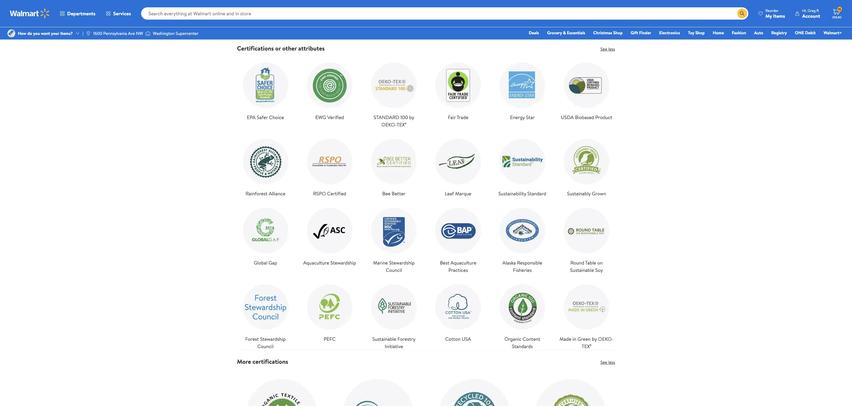 Task type: describe. For each thing, give the bounding box(es) containing it.
stewardship for forest stewardship council
[[260, 336, 286, 343]]

christmas shop
[[593, 30, 623, 36]]

your
[[51, 30, 59, 37]]

do
[[27, 30, 32, 37]]

toy
[[688, 30, 694, 36]]

cotton usa link
[[430, 279, 487, 343]]

gift finder
[[631, 30, 651, 36]]

forest stewardship council link
[[237, 279, 294, 351]]

supercenter
[[176, 30, 199, 37]]

fair trade link
[[430, 57, 487, 121]]

bee better link
[[366, 133, 422, 198]]

more certifications
[[237, 358, 288, 366]]

leaf marque link
[[430, 133, 487, 198]]

list for certifications or other attributes
[[233, 52, 619, 351]]

stewardship for marine stewardship council
[[389, 260, 415, 267]]

items
[[773, 12, 785, 19]]

registry link
[[769, 29, 790, 36]]

walmart image
[[10, 9, 50, 18]]

sustainably grown link
[[558, 133, 615, 198]]

walmart+ link
[[821, 29, 845, 36]]

made
[[560, 336, 571, 343]]

grown
[[592, 191, 606, 197]]

made in green by oeko- tex®
[[560, 336, 614, 350]]

standards
[[512, 344, 533, 350]]

attributes
[[298, 44, 325, 52]]

organic content standards
[[504, 336, 540, 350]]

global
[[254, 260, 267, 267]]

sustainable inside round table on sustainable soy
[[570, 267, 594, 274]]

forest stewardship council
[[245, 336, 286, 350]]

debit
[[805, 30, 816, 36]]

electronics link
[[657, 29, 683, 36]]

sustainability standard link
[[494, 133, 551, 198]]

rainforest alliance link
[[237, 133, 294, 198]]

fair
[[448, 114, 456, 121]]

want
[[41, 30, 50, 37]]

100
[[400, 114, 408, 121]]

toy shop
[[688, 30, 705, 36]]

gift
[[631, 30, 638, 36]]

&
[[563, 30, 566, 36]]

essentials
[[567, 30, 585, 36]]

fisheries
[[513, 267, 532, 274]]

oeko- inside standard 100 by oeko-tex®
[[381, 122, 397, 128]]

less for more certifications
[[608, 360, 615, 366]]

my
[[766, 12, 772, 19]]

walmart+
[[824, 30, 842, 36]]

leaf marque
[[445, 191, 471, 197]]

energy
[[510, 114, 525, 121]]

other
[[282, 44, 297, 52]]

hi,
[[802, 8, 807, 13]]

departments
[[67, 10, 95, 17]]

how
[[18, 30, 26, 37]]

you
[[33, 30, 40, 37]]

marque
[[455, 191, 471, 197]]

organic content standards link
[[494, 279, 551, 351]]

*see details button
[[244, 25, 263, 30]]

see less button for more certifications
[[600, 360, 615, 366]]

marine
[[373, 260, 388, 267]]

pennsylvania
[[103, 30, 127, 37]]

alliance
[[269, 191, 285, 197]]

 image for 1600 pennsylvania ave nw
[[86, 31, 91, 36]]

1600 pennsylvania ave nw
[[93, 30, 143, 37]]

forest
[[245, 336, 259, 343]]

council for forest
[[257, 344, 274, 350]]

shop for christmas shop
[[613, 30, 623, 36]]

rainforest alliance
[[246, 191, 285, 197]]

practices
[[448, 267, 468, 274]]

council for marine
[[386, 267, 402, 274]]

trade
[[457, 114, 468, 121]]

less for certifications or other attributes
[[608, 46, 615, 52]]

best aquaculture practices link
[[430, 203, 487, 274]]

certified
[[327, 191, 346, 197]]

finder
[[639, 30, 651, 36]]

sustainably grown
[[567, 191, 606, 197]]

usda biobased product
[[561, 114, 612, 121]]

christmas
[[593, 30, 612, 36]]

departments button
[[55, 6, 101, 21]]

see less for more certifications
[[600, 360, 615, 366]]

on
[[597, 260, 603, 267]]

one debit link
[[792, 29, 818, 36]]

by inside made in green by oeko- tex®
[[592, 336, 597, 343]]

r
[[817, 8, 819, 13]]

tex® inside made in green by oeko- tex®
[[582, 344, 591, 350]]

alaska
[[502, 260, 516, 267]]

deals link
[[526, 29, 542, 36]]

forestry
[[397, 336, 415, 343]]

*see
[[244, 25, 252, 30]]

fashion link
[[729, 29, 749, 36]]

gap
[[269, 260, 277, 267]]

responsible
[[517, 260, 542, 267]]

see for certifications or other attributes
[[600, 46, 607, 52]]



Task type: locate. For each thing, give the bounding box(es) containing it.
1 vertical spatial council
[[257, 344, 274, 350]]

pefc
[[324, 336, 336, 343]]

list containing epa safer choice
[[233, 52, 619, 351]]

epa safer choice link
[[237, 57, 294, 121]]

1 vertical spatial oeko-
[[598, 336, 614, 343]]

 image for washington supercenter
[[146, 30, 150, 37]]

see less down made in green by oeko- tex®
[[600, 360, 615, 366]]

shop for toy shop
[[695, 30, 705, 36]]

oeko- inside made in green by oeko- tex®
[[598, 336, 614, 343]]

2 less from the top
[[608, 360, 615, 366]]

1 list from the top
[[233, 52, 619, 351]]

search icon image
[[740, 11, 745, 16]]

shop right christmas
[[613, 30, 623, 36]]

see for more certifications
[[600, 360, 607, 366]]

aquaculture inside best aquaculture practices
[[451, 260, 476, 267]]

one debit
[[795, 30, 816, 36]]

greg
[[808, 8, 816, 13]]

0 vertical spatial list
[[233, 52, 619, 351]]

ewg verified
[[315, 114, 344, 121]]

cotton usa
[[445, 336, 471, 343]]

washington
[[153, 30, 175, 37]]

global gap
[[254, 260, 277, 267]]

by inside standard 100 by oeko-tex®
[[409, 114, 414, 121]]

biobased
[[575, 114, 594, 121]]

see less button down made in green by oeko- tex®
[[600, 360, 615, 366]]

auto link
[[751, 29, 766, 36]]

2 see less from the top
[[600, 360, 615, 366]]

council down marine
[[386, 267, 402, 274]]

grocery & essentials
[[547, 30, 585, 36]]

0 vertical spatial by
[[409, 114, 414, 121]]

standard 100 by oeko-tex®
[[374, 114, 414, 128]]

see less button down "christmas shop" link
[[600, 46, 615, 52]]

0 horizontal spatial council
[[257, 344, 274, 350]]

2 horizontal spatial stewardship
[[389, 260, 415, 267]]

standard
[[374, 114, 399, 121]]

see down made in green by oeko- tex®
[[600, 360, 607, 366]]

1 see less from the top
[[600, 46, 615, 52]]

one
[[795, 30, 804, 36]]

see less button
[[600, 46, 615, 52], [600, 360, 615, 366]]

list
[[233, 52, 619, 351], [233, 366, 619, 407]]

council inside marine stewardship council
[[386, 267, 402, 274]]

1 horizontal spatial shop
[[695, 30, 705, 36]]

1 vertical spatial see less button
[[600, 360, 615, 366]]

best aquaculture practices
[[440, 260, 476, 274]]

cotton
[[445, 336, 461, 343]]

see
[[600, 46, 607, 52], [600, 360, 607, 366]]

initiative
[[385, 344, 403, 350]]

1 horizontal spatial tex®
[[582, 344, 591, 350]]

details
[[253, 25, 263, 30]]

stewardship inside forest stewardship council
[[260, 336, 286, 343]]

council
[[386, 267, 402, 274], [257, 344, 274, 350]]

washington supercenter
[[153, 30, 199, 37]]

0 horizontal spatial oeko-
[[381, 122, 397, 128]]

see less button for certifications or other attributes
[[600, 46, 615, 52]]

table
[[585, 260, 596, 267]]

electronics
[[659, 30, 680, 36]]

bee better
[[382, 191, 406, 197]]

2 shop from the left
[[695, 30, 705, 36]]

0 vertical spatial council
[[386, 267, 402, 274]]

tex®
[[397, 122, 406, 128], [582, 344, 591, 350]]

rspo certified link
[[301, 133, 358, 198]]

1 see from the top
[[600, 46, 607, 52]]

by right green
[[592, 336, 597, 343]]

1 vertical spatial by
[[592, 336, 597, 343]]

reorder my items
[[766, 8, 785, 19]]

shop right "toy"
[[695, 30, 705, 36]]

1 horizontal spatial  image
[[146, 30, 150, 37]]

pefc link
[[301, 279, 358, 343]]

 image right nw
[[146, 30, 150, 37]]

services
[[113, 10, 131, 17]]

0 horizontal spatial aquaculture
[[303, 260, 329, 267]]

usda
[[561, 114, 574, 121]]

hi, greg r account
[[802, 8, 820, 19]]

stewardship for aquaculture stewardship
[[330, 260, 356, 267]]

auto
[[754, 30, 763, 36]]

round
[[571, 260, 584, 267]]

1 see less button from the top
[[600, 46, 615, 52]]

christmas shop link
[[590, 29, 625, 36]]

sustainability standard
[[499, 191, 546, 197]]

home
[[713, 30, 724, 36]]

grocery & essentials link
[[544, 29, 588, 36]]

certifications
[[237, 44, 274, 52]]

2 see from the top
[[600, 360, 607, 366]]

*see details
[[244, 25, 263, 30]]

1 vertical spatial see
[[600, 360, 607, 366]]

sustainably
[[567, 191, 591, 197]]

content
[[523, 336, 540, 343]]

safer
[[257, 114, 268, 121]]

how do you want your items?
[[18, 30, 73, 37]]

1 horizontal spatial by
[[592, 336, 597, 343]]

sustainable up initiative
[[372, 336, 396, 343]]

rainforest
[[246, 191, 268, 197]]

1 horizontal spatial stewardship
[[330, 260, 356, 267]]

tex® down green
[[582, 344, 591, 350]]

1 vertical spatial less
[[608, 360, 615, 366]]

1 horizontal spatial oeko-
[[598, 336, 614, 343]]

1 shop from the left
[[613, 30, 623, 36]]

Search search field
[[141, 7, 748, 20]]

deals
[[529, 30, 539, 36]]

sustainable down round
[[570, 267, 594, 274]]

gift finder link
[[628, 29, 654, 36]]

ewg
[[315, 114, 326, 121]]

0 vertical spatial oeko-
[[381, 122, 397, 128]]

Walmart Site-Wide search field
[[141, 7, 748, 20]]

see less for certifications or other attributes
[[600, 46, 615, 52]]

ave
[[128, 30, 135, 37]]

1 horizontal spatial council
[[386, 267, 402, 274]]

sustainable forestry initiative link
[[366, 279, 422, 351]]

certifications
[[253, 358, 288, 366]]

sustainability
[[499, 191, 526, 197]]

1 horizontal spatial aquaculture
[[451, 260, 476, 267]]

sustainable forestry initiative
[[372, 336, 415, 350]]

0 horizontal spatial by
[[409, 114, 414, 121]]

best
[[440, 260, 449, 267]]

standard
[[527, 191, 546, 197]]

 image right |
[[86, 31, 91, 36]]

1 vertical spatial list
[[233, 366, 619, 407]]

tex® down the 100
[[397, 122, 406, 128]]

green
[[578, 336, 591, 343]]

toy shop link
[[685, 29, 708, 36]]

 image
[[146, 30, 150, 37], [86, 31, 91, 36]]

council down 'forest'
[[257, 344, 274, 350]]

0 horizontal spatial  image
[[86, 31, 91, 36]]

round table on sustainable soy link
[[558, 203, 615, 274]]

2 see less button from the top
[[600, 360, 615, 366]]

1 less from the top
[[608, 46, 615, 52]]

see less down "christmas shop" link
[[600, 46, 615, 52]]

1 vertical spatial see less
[[600, 360, 615, 366]]

2 list from the top
[[233, 366, 619, 407]]

0 vertical spatial less
[[608, 46, 615, 52]]

0 vertical spatial see less
[[600, 46, 615, 52]]

rspo certified
[[313, 191, 346, 197]]

aquaculture
[[303, 260, 329, 267], [451, 260, 476, 267]]

rspo
[[313, 191, 326, 197]]

1 horizontal spatial sustainable
[[570, 267, 594, 274]]

ewg verified link
[[301, 57, 358, 121]]

0 horizontal spatial shop
[[613, 30, 623, 36]]

2 aquaculture from the left
[[451, 260, 476, 267]]

1 vertical spatial sustainable
[[372, 336, 396, 343]]

standard 100 by oeko-tex® link
[[366, 57, 422, 129]]

stewardship inside marine stewardship council
[[389, 260, 415, 267]]

or
[[275, 44, 281, 52]]

0 vertical spatial see
[[600, 46, 607, 52]]

usda biobased product link
[[558, 57, 615, 121]]

1 aquaculture from the left
[[303, 260, 329, 267]]

organic
[[504, 336, 521, 343]]

sustainable
[[570, 267, 594, 274], [372, 336, 396, 343]]

list for more certifications
[[233, 366, 619, 407]]

oeko- down the standard
[[381, 122, 397, 128]]

0 horizontal spatial stewardship
[[260, 336, 286, 343]]

items?
[[60, 30, 73, 37]]

epa
[[247, 114, 256, 121]]

choice
[[269, 114, 284, 121]]

0 vertical spatial tex®
[[397, 122, 406, 128]]

0 vertical spatial sustainable
[[570, 267, 594, 274]]

$96.80
[[832, 15, 842, 19]]

soy
[[595, 267, 603, 274]]

0 horizontal spatial tex®
[[397, 122, 406, 128]]

see down christmas
[[600, 46, 607, 52]]

by right the 100
[[409, 114, 414, 121]]

sustainable inside sustainable forestry initiative
[[372, 336, 396, 343]]

tex® inside standard 100 by oeko-tex®
[[397, 122, 406, 128]]

1 vertical spatial tex®
[[582, 344, 591, 350]]

council inside forest stewardship council
[[257, 344, 274, 350]]

0 horizontal spatial sustainable
[[372, 336, 396, 343]]

made in green by oeko- tex® link
[[558, 279, 615, 351]]

epa safer choice
[[247, 114, 284, 121]]

registry
[[771, 30, 787, 36]]

oeko- right green
[[598, 336, 614, 343]]

0 vertical spatial see less button
[[600, 46, 615, 52]]

 image
[[7, 29, 15, 37]]



Task type: vqa. For each thing, say whether or not it's contained in the screenshot.
Enter your password password field
no



